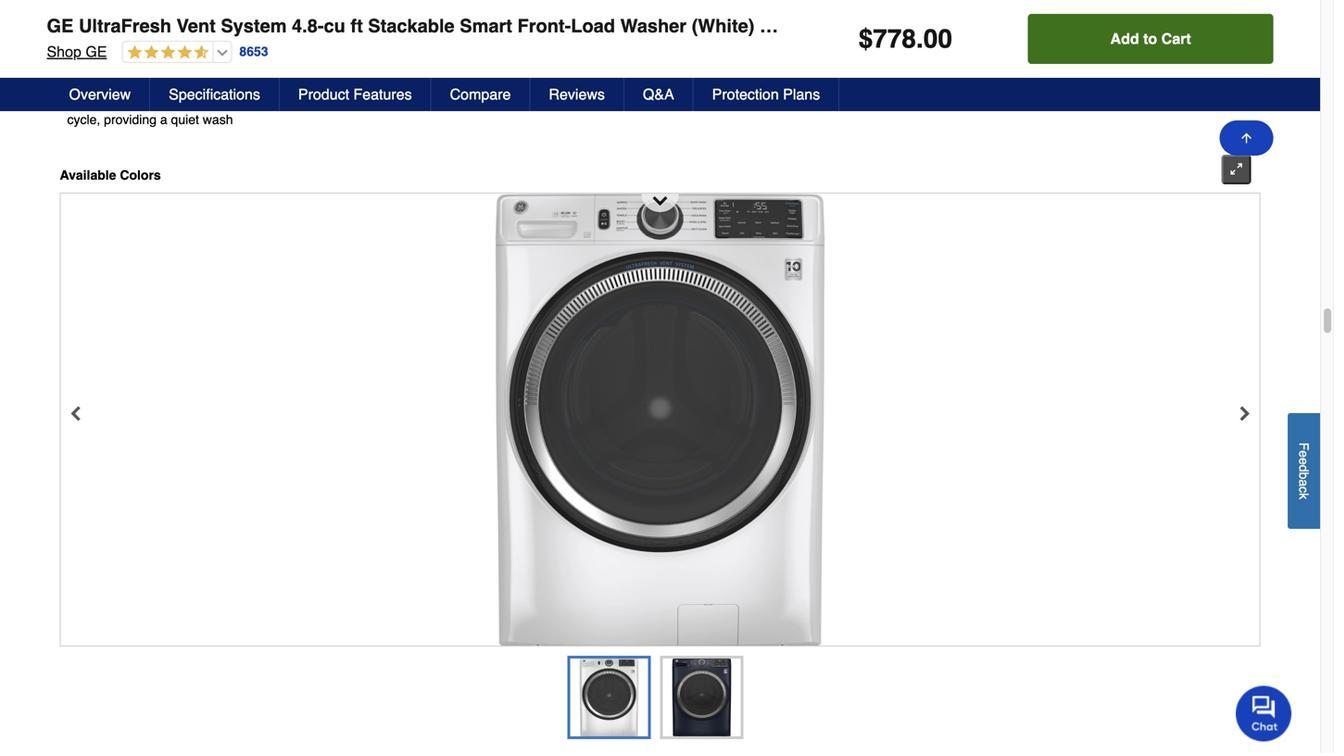 Task type: locate. For each thing, give the bounding box(es) containing it.
ge up shop on the top left of the page
[[47, 15, 74, 37]]

available colors
[[60, 168, 161, 183]]

installation
[[425, 76, 486, 91], [681, 87, 742, 102]]

1 vertical spatial and
[[67, 94, 89, 109]]

k
[[1297, 493, 1312, 500]]

wash
[[1027, 34, 1062, 49], [988, 58, 1020, 73]]

0 vertical spatial wash
[[1027, 34, 1062, 49]]

q&a button
[[625, 78, 694, 111]]

technology
[[67, 53, 139, 67]]

reverse
[[412, 58, 456, 73]]

more
[[730, 69, 760, 84]]

colors
[[120, 168, 161, 183]]

patented,
[[92, 76, 147, 91]]

8653
[[240, 44, 268, 59]]

saving
[[178, 76, 216, 91]]

and
[[533, 58, 555, 73], [67, 94, 89, 109]]

1 horizontal spatial a
[[1297, 480, 1312, 487]]

e
[[1297, 451, 1312, 458], [1297, 458, 1312, 465]]

1 horizontal spatial installation
[[681, 87, 742, 102]]

door
[[592, 58, 618, 73]]

0 horizontal spatial a
[[160, 112, 167, 127]]

cu
[[324, 15, 346, 37]]

a inside f e e d b a c k button
[[1297, 480, 1312, 487]]

wash up lightly
[[1027, 34, 1062, 49]]

ge
[[47, 15, 74, 37], [86, 43, 107, 60]]

compare button
[[432, 78, 531, 111]]

quick
[[988, 34, 1024, 49]]

installation down into
[[681, 87, 742, 102]]

ultrafresh
[[79, 15, 171, 37]]

dryer
[[559, 58, 588, 73]]

and left dryer
[[533, 58, 555, 73]]

cycle
[[1065, 34, 1100, 49]]

a
[[160, 112, 167, 127], [1297, 480, 1312, 487]]

product
[[298, 86, 350, 103]]

items
[[1098, 58, 1129, 73]]

smart
[[460, 15, 513, 37]]

load
[[571, 15, 616, 37]]

0 vertical spatial and
[[533, 58, 555, 73]]

superior
[[374, 76, 421, 91]]

0 horizontal spatial installation
[[425, 76, 486, 91]]

rebalances
[[92, 94, 156, 109]]

a inside dbt patented dynamic balancing technology our patented, time saving technology senses and rebalances uneven loads during the spin cycle, providing a quiet wash
[[160, 112, 167, 127]]

providing
[[104, 112, 157, 127]]

c
[[1297, 487, 1312, 493]]

features
[[354, 86, 412, 103]]

fits into more homes, with no additional installation space required
[[681, 69, 910, 102]]

d
[[1297, 465, 1312, 472]]

flexibility
[[490, 76, 539, 91]]

quick wash cycle wash lightly soiled items in just 20 minutes.
[[988, 34, 1238, 73]]

1 horizontal spatial and
[[533, 58, 555, 73]]

4.8-
[[292, 15, 324, 37]]

4.6 stars image
[[123, 44, 209, 62]]

and down our
[[67, 94, 89, 109]]

available
[[60, 168, 116, 183]]

e up d on the right of page
[[1297, 451, 1312, 458]]

wash down quick
[[988, 58, 1020, 73]]

during
[[240, 94, 276, 109]]

a left quiet
[[160, 112, 167, 127]]

balancing
[[212, 34, 274, 49]]

cycle,
[[67, 112, 100, 127]]

front-
[[518, 15, 571, 37]]

protection
[[713, 86, 779, 103]]

a up "k"
[[1297, 480, 1312, 487]]

easily
[[374, 58, 409, 73]]

1 horizontal spatial ge
[[86, 43, 107, 60]]

chat invite button image
[[1237, 686, 1293, 742]]

no
[[836, 69, 850, 84]]

spin
[[302, 94, 326, 109]]

washer
[[621, 15, 687, 37]]

washer
[[488, 58, 530, 73]]

ge ultrafresh vent system 4.8-cu ft stackable smart front-load washer (white) energy star
[[47, 15, 892, 37]]

0 horizontal spatial and
[[67, 94, 89, 109]]

1 vertical spatial ge
[[86, 43, 107, 60]]

e up b
[[1297, 458, 1312, 465]]

0 vertical spatial a
[[160, 112, 167, 127]]

soiled
[[1061, 58, 1095, 73]]

quiet
[[171, 112, 199, 127]]

f e e d b a c k
[[1297, 443, 1312, 500]]

installation inside fits into more homes, with no additional installation space required
[[681, 87, 742, 102]]

0 vertical spatial ge
[[47, 15, 74, 37]]

our
[[67, 76, 89, 91]]

protection plans button
[[694, 78, 840, 111]]

installation inside easily reverse your washer and dryer door for superior installation flexibility
[[425, 76, 486, 91]]

wash
[[203, 112, 233, 127]]

1 vertical spatial wash
[[988, 58, 1020, 73]]

0 horizontal spatial wash
[[988, 58, 1020, 73]]

installation down your at the left of the page
[[425, 76, 486, 91]]

ge right shop on the top left of the page
[[86, 43, 107, 60]]

1 vertical spatial a
[[1297, 480, 1312, 487]]

into
[[705, 69, 726, 84]]

add to cart button
[[1029, 14, 1274, 64]]

to
[[1144, 30, 1158, 47]]



Task type: describe. For each thing, give the bounding box(es) containing it.
time
[[150, 76, 175, 91]]

1 horizontal spatial wash
[[1027, 34, 1062, 49]]

in
[[1133, 58, 1143, 73]]

compare
[[450, 86, 511, 103]]

your
[[459, 58, 484, 73]]

1 e from the top
[[1297, 451, 1312, 458]]

dynamic
[[154, 34, 209, 49]]

technology
[[219, 76, 282, 91]]

(white)
[[692, 15, 755, 37]]

2 e from the top
[[1297, 458, 1312, 465]]

20
[[1171, 58, 1185, 73]]

f
[[1297, 443, 1312, 451]]

plans
[[784, 86, 821, 103]]

$
[[859, 24, 874, 54]]

add
[[1111, 30, 1140, 47]]

and inside easily reverse your washer and dryer door for superior installation flexibility
[[533, 58, 555, 73]]

with
[[809, 69, 832, 84]]

cart
[[1162, 30, 1192, 47]]

f e e d b a c k button
[[1289, 413, 1321, 529]]

energy
[[760, 15, 838, 37]]

minutes.
[[1189, 58, 1238, 73]]

ft
[[351, 15, 363, 37]]

0 horizontal spatial ge
[[47, 15, 74, 37]]

arrow up image
[[1240, 131, 1255, 146]]

the
[[280, 94, 298, 109]]

reviews
[[549, 86, 605, 103]]

just
[[1147, 58, 1167, 73]]

additional
[[854, 69, 910, 84]]

patented
[[96, 34, 151, 49]]

product features button
[[280, 78, 432, 111]]

space
[[746, 87, 781, 102]]

system
[[221, 15, 287, 37]]

q&a
[[643, 86, 675, 103]]

senses
[[286, 76, 327, 91]]

uneven
[[160, 94, 202, 109]]

fits
[[681, 69, 702, 84]]

shop ge
[[47, 43, 107, 60]]

required
[[784, 87, 832, 102]]

dbt patented dynamic balancing technology our patented, time saving technology senses and rebalances uneven loads during the spin cycle, providing a quiet wash
[[67, 34, 327, 127]]

and inside dbt patented dynamic balancing technology our patented, time saving technology senses and rebalances uneven loads during the spin cycle, providing a quiet wash
[[67, 94, 89, 109]]

b
[[1297, 472, 1312, 480]]

loads
[[206, 94, 237, 109]]

vent
[[177, 15, 216, 37]]

dbt
[[67, 34, 92, 49]]

for
[[622, 58, 637, 73]]

easily reverse your washer and dryer door for superior installation flexibility
[[374, 58, 637, 91]]

.
[[917, 24, 924, 54]]

add to cart
[[1111, 30, 1192, 47]]

specifications
[[169, 86, 260, 103]]

lightly
[[1024, 58, 1057, 73]]

reviews button
[[531, 78, 625, 111]]

protection plans
[[713, 86, 821, 103]]

shop
[[47, 43, 81, 60]]

specifications button
[[150, 78, 280, 111]]

overview button
[[51, 78, 150, 111]]

00
[[924, 24, 953, 54]]

$ 778 . 00
[[859, 24, 953, 54]]

overview
[[69, 86, 131, 103]]

stackable
[[368, 15, 455, 37]]

star
[[843, 15, 892, 37]]



Task type: vqa. For each thing, say whether or not it's contained in the screenshot.
262
no



